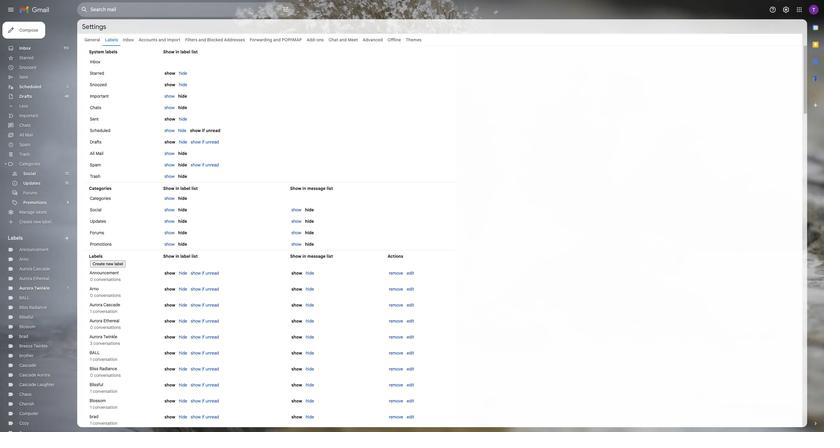 Task type: locate. For each thing, give the bounding box(es) containing it.
0 vertical spatial sent
[[19, 75, 28, 80]]

labels up the create new label button
[[89, 254, 103, 259]]

conversations for radiance
[[94, 373, 121, 379]]

arno inside the arno 0 conversations
[[90, 286, 99, 292]]

unread for bliss radiance 0 conversations
[[206, 367, 219, 372]]

conversation
[[93, 309, 117, 315], [93, 357, 117, 363], [93, 389, 117, 395], [93, 405, 117, 411], [93, 421, 117, 427]]

hide link
[[179, 71, 187, 76], [179, 82, 187, 88], [179, 117, 187, 122], [178, 128, 187, 133], [179, 139, 187, 145], [179, 271, 187, 276], [306, 271, 314, 276], [179, 287, 187, 292], [306, 287, 314, 292], [179, 303, 187, 308], [306, 303, 314, 308], [179, 319, 187, 324], [306, 319, 314, 324], [179, 335, 187, 340], [306, 335, 314, 340], [179, 351, 187, 356], [306, 351, 314, 356], [179, 367, 187, 372], [306, 367, 314, 372], [179, 383, 187, 388], [306, 383, 314, 388], [179, 399, 187, 404], [306, 399, 314, 404], [179, 415, 187, 420], [306, 415, 314, 420]]

show link for scheduled
[[165, 128, 175, 133]]

0 vertical spatial spam
[[19, 142, 30, 148]]

remove for aurora ethereal 0 conversations
[[389, 319, 403, 324]]

promotions
[[23, 200, 47, 206], [90, 242, 112, 247]]

updates
[[23, 181, 41, 186], [90, 219, 106, 224]]

0 vertical spatial create
[[19, 219, 32, 225]]

1 horizontal spatial ball
[[90, 350, 100, 356]]

0 up the arno 0 conversations
[[90, 277, 93, 283]]

1 vertical spatial new
[[106, 262, 113, 267]]

1 vertical spatial sent
[[90, 117, 99, 122]]

12 if from the top
[[202, 399, 205, 404]]

remove
[[389, 271, 403, 276], [389, 287, 403, 292], [389, 303, 403, 308], [389, 319, 403, 324], [389, 335, 403, 340], [389, 351, 403, 356], [389, 367, 403, 372], [389, 383, 403, 388], [389, 399, 403, 404], [389, 415, 403, 420]]

aurora inside aurora twinkle 3 conversations
[[90, 334, 102, 340]]

labels
[[105, 49, 118, 55], [36, 210, 47, 215]]

1 show in message list from the top
[[290, 186, 333, 191]]

in for system labels
[[176, 49, 179, 55]]

radiance down ball 1 conversation at the left bottom of the page
[[99, 366, 117, 372]]

and for accounts
[[159, 37, 166, 43]]

1 and from the left
[[159, 37, 166, 43]]

aurora for aurora ethereal 0 conversations
[[90, 318, 102, 324]]

1 vertical spatial announcement
[[90, 270, 119, 276]]

0 horizontal spatial brad
[[19, 334, 28, 340]]

1 vertical spatial blossom
[[90, 398, 106, 404]]

10 remove link from the top
[[389, 415, 403, 420]]

labels for system labels
[[105, 49, 118, 55]]

4 remove link from the top
[[389, 319, 403, 324]]

inbox down the system
[[90, 59, 100, 65]]

starred up snoozed link
[[19, 55, 34, 61]]

blissful
[[19, 315, 33, 320], [90, 382, 103, 388]]

2 horizontal spatial inbox
[[123, 37, 134, 43]]

0 horizontal spatial snoozed
[[19, 65, 36, 70]]

conversations up blissful 1 conversation
[[94, 373, 121, 379]]

13 if from the top
[[202, 415, 205, 420]]

1 remove from the top
[[389, 271, 403, 276]]

conversations up aurora cascade 1 conversation
[[94, 293, 121, 299]]

trash right 32
[[90, 174, 100, 179]]

brad up breeze
[[19, 334, 28, 340]]

ethereal down aurora cascade
[[33, 276, 49, 282]]

0 vertical spatial all
[[19, 133, 24, 138]]

1 inside brad 1 conversation
[[90, 421, 92, 427]]

offline link
[[388, 37, 401, 43]]

3 remove link from the top
[[389, 303, 403, 308]]

show if unread for ball 1 conversation
[[191, 351, 219, 356]]

7 edit from the top
[[407, 367, 414, 372]]

5 remove link from the top
[[389, 335, 403, 340]]

5 show if unread link from the top
[[191, 303, 219, 308]]

5 conversation from the top
[[93, 421, 117, 427]]

3 edit link from the top
[[407, 303, 414, 308]]

1 inside blissful 1 conversation
[[90, 389, 92, 395]]

show if unread link for aurora ethereal 0 conversations
[[191, 319, 219, 324]]

breeze
[[19, 344, 33, 349]]

aurora up aurora twinkle link
[[19, 276, 32, 282]]

twinkle
[[34, 286, 50, 291], [103, 334, 117, 340], [34, 344, 48, 349]]

label inside button
[[114, 262, 123, 267]]

conversations inside the arno 0 conversations
[[94, 293, 121, 299]]

blissful inside blissful 1 conversation
[[90, 382, 103, 388]]

radiance inside labels navigation
[[29, 305, 47, 311]]

6 if from the top
[[202, 303, 205, 308]]

general link
[[85, 37, 100, 43]]

aurora down arno link
[[19, 267, 32, 272]]

conversations inside aurora twinkle 3 conversations
[[93, 341, 120, 347]]

1 vertical spatial message
[[307, 254, 326, 259]]

labels inside navigation
[[36, 210, 47, 215]]

11 if from the top
[[202, 383, 205, 388]]

0 horizontal spatial labels
[[8, 235, 23, 241]]

labels up system labels
[[105, 37, 118, 43]]

0 horizontal spatial drafts
[[19, 94, 32, 99]]

blossom down blissful 1 conversation
[[90, 398, 106, 404]]

4 if from the top
[[202, 271, 205, 276]]

offline
[[388, 37, 401, 43]]

3 0 from the top
[[90, 325, 93, 331]]

labels for labels heading
[[8, 235, 23, 241]]

aurora inside the aurora ethereal 0 conversations
[[90, 318, 102, 324]]

0 horizontal spatial announcement
[[19, 247, 49, 253]]

ball up bliss radiance
[[19, 296, 29, 301]]

1 conversation from the top
[[93, 309, 117, 315]]

remove link for aurora twinkle 3 conversations
[[389, 335, 403, 340]]

0 vertical spatial chats
[[90, 105, 101, 110]]

cherish
[[19, 402, 34, 407]]

edit for bliss radiance 0 conversations
[[407, 367, 414, 372]]

conversation up brad 1 conversation
[[93, 405, 117, 411]]

10 edit from the top
[[407, 415, 414, 420]]

1 vertical spatial snoozed
[[90, 82, 107, 88]]

announcement link
[[19, 247, 49, 253]]

themes
[[406, 37, 422, 43]]

trash
[[19, 152, 30, 157], [90, 174, 100, 179]]

6 edit from the top
[[407, 351, 414, 356]]

ball inside ball 1 conversation
[[90, 350, 100, 356]]

8 remove from the top
[[389, 383, 403, 388]]

0 inside bliss radiance 0 conversations
[[90, 373, 93, 379]]

aurora inside aurora cascade 1 conversation
[[90, 302, 102, 308]]

0 vertical spatial blossom
[[19, 325, 36, 330]]

conversations up ball 1 conversation at the left bottom of the page
[[93, 341, 120, 347]]

1 if from the top
[[202, 128, 205, 133]]

3 show in label list from the top
[[163, 254, 198, 259]]

0 vertical spatial all mail
[[19, 133, 33, 138]]

9 edit link from the top
[[407, 399, 414, 404]]

0 vertical spatial scheduled
[[19, 84, 41, 90]]

ethereal inside the aurora ethereal 0 conversations
[[104, 318, 119, 324]]

twinkle right breeze
[[34, 344, 48, 349]]

show
[[163, 49, 175, 55], [163, 186, 175, 191], [290, 186, 302, 191], [163, 254, 175, 259], [290, 254, 302, 259]]

create new label for create new label link
[[19, 219, 51, 225]]

trash inside labels navigation
[[19, 152, 30, 157]]

drafts inside labels navigation
[[19, 94, 32, 99]]

inbox link up starred link at left
[[19, 46, 31, 51]]

and for filters
[[199, 37, 206, 43]]

blissful inside labels navigation
[[19, 315, 33, 320]]

0 horizontal spatial spam
[[19, 142, 30, 148]]

create up announcement 0 conversations
[[93, 262, 105, 267]]

spam inside labels navigation
[[19, 142, 30, 148]]

Search mail text field
[[91, 7, 266, 13]]

create inside labels navigation
[[19, 219, 32, 225]]

aurora up ball 'link'
[[19, 286, 33, 291]]

remove link for blissful 1 conversation
[[389, 383, 403, 388]]

0 up 3
[[90, 325, 93, 331]]

all inside labels navigation
[[19, 133, 24, 138]]

1 vertical spatial social
[[90, 207, 102, 213]]

3 show if unread link from the top
[[191, 271, 219, 276]]

7 remove from the top
[[389, 367, 403, 372]]

message
[[307, 186, 326, 191], [307, 254, 326, 259]]

8 edit from the top
[[407, 383, 414, 388]]

blossom
[[19, 325, 36, 330], [90, 398, 106, 404]]

2 show in label list from the top
[[163, 186, 198, 191]]

announcement down the create new label button
[[90, 270, 119, 276]]

remove for ball 1 conversation
[[389, 351, 403, 356]]

remove link for blossom 1 conversation
[[389, 399, 403, 404]]

0 horizontal spatial chats
[[19, 123, 31, 128]]

conversation for blissful
[[93, 389, 117, 395]]

2 remove link from the top
[[389, 287, 403, 292]]

ball for ball
[[19, 296, 29, 301]]

and for forwarding
[[273, 37, 281, 43]]

inbox up starred link at left
[[19, 46, 31, 51]]

1 vertical spatial labels
[[36, 210, 47, 215]]

ethereal down aurora cascade 1 conversation
[[104, 318, 119, 324]]

1 horizontal spatial social
[[90, 207, 102, 213]]

show if unread for blissful 1 conversation
[[191, 383, 219, 388]]

and left import
[[159, 37, 166, 43]]

1 vertical spatial ethereal
[[104, 318, 119, 324]]

brad down blossom 1 conversation
[[90, 414, 99, 420]]

1 vertical spatial scheduled
[[90, 128, 110, 133]]

7 remove link from the top
[[389, 367, 403, 372]]

8 edit link from the top
[[407, 383, 414, 388]]

promotions inside labels navigation
[[23, 200, 47, 206]]

edit link for blissful 1 conversation
[[407, 383, 414, 388]]

twinkle inside aurora twinkle 3 conversations
[[103, 334, 117, 340]]

0 horizontal spatial important
[[19, 113, 38, 119]]

7 if from the top
[[202, 319, 205, 324]]

10 if from the top
[[202, 367, 205, 372]]

5 remove from the top
[[389, 335, 403, 340]]

conversations inside the aurora ethereal 0 conversations
[[94, 325, 121, 331]]

gmail image
[[19, 4, 52, 16]]

manage labels link
[[19, 210, 47, 215]]

new up announcement 0 conversations
[[106, 262, 113, 267]]

create
[[19, 219, 32, 225], [93, 262, 105, 267]]

6 show if unread link from the top
[[191, 319, 219, 324]]

2 if from the top
[[202, 139, 205, 145]]

0 horizontal spatial blossom
[[19, 325, 36, 330]]

brad inside labels navigation
[[19, 334, 28, 340]]

if for blossom 1 conversation
[[202, 399, 205, 404]]

cascade
[[33, 267, 50, 272], [103, 302, 120, 308], [19, 363, 36, 369], [19, 373, 36, 378], [19, 382, 36, 388]]

2 message from the top
[[307, 254, 326, 259]]

None search field
[[77, 2, 295, 17]]

cascade for cascade laughter
[[19, 382, 36, 388]]

6 remove link from the top
[[389, 351, 403, 356]]

promotions up the create new label button
[[90, 242, 112, 247]]

show link for trash
[[165, 174, 175, 179]]

forums inside labels navigation
[[23, 190, 37, 196]]

4 show if unread link from the top
[[191, 287, 219, 292]]

bliss for bliss radiance 0 conversations
[[90, 366, 98, 372]]

3 edit from the top
[[407, 303, 414, 308]]

arno inside labels navigation
[[19, 257, 29, 262]]

5 if from the top
[[202, 287, 205, 292]]

show if unread for arno 0 conversations
[[191, 287, 219, 292]]

aurora cascade link
[[19, 267, 50, 272]]

and left pop/imap
[[273, 37, 281, 43]]

2 edit from the top
[[407, 287, 414, 292]]

0 horizontal spatial arno
[[19, 257, 29, 262]]

promotions up manage labels at the left of page
[[23, 200, 47, 206]]

create inside button
[[93, 262, 105, 267]]

1 horizontal spatial all mail
[[90, 151, 104, 156]]

3 conversation from the top
[[93, 389, 117, 395]]

ethereal inside labels navigation
[[33, 276, 49, 282]]

7 show if unread link from the top
[[191, 335, 219, 340]]

0 vertical spatial ethereal
[[33, 276, 49, 282]]

laughter
[[37, 382, 54, 388]]

twinkle for aurora twinkle
[[34, 286, 50, 291]]

labels for manage labels
[[36, 210, 47, 215]]

1 horizontal spatial announcement
[[90, 270, 119, 276]]

0 horizontal spatial social
[[23, 171, 36, 177]]

ball link
[[19, 296, 29, 301]]

1 horizontal spatial starred
[[90, 71, 104, 76]]

1 vertical spatial show in label list
[[163, 186, 198, 191]]

add-
[[307, 37, 317, 43]]

announcement for announcement 0 conversations
[[90, 270, 119, 276]]

0 vertical spatial promotions
[[23, 200, 47, 206]]

inbox right labels link
[[123, 37, 134, 43]]

less button
[[0, 101, 72, 111]]

conversation inside ball 1 conversation
[[93, 357, 117, 363]]

create new label inside button
[[93, 262, 123, 267]]

announcement down labels heading
[[19, 247, 49, 253]]

0 vertical spatial new
[[33, 219, 41, 225]]

aurora up laughter
[[37, 373, 50, 378]]

3 remove from the top
[[389, 303, 403, 308]]

blossom down blissful link
[[19, 325, 36, 330]]

radiance for bliss radiance
[[29, 305, 47, 311]]

1 vertical spatial twinkle
[[103, 334, 117, 340]]

0 vertical spatial starred
[[19, 55, 34, 61]]

edit for aurora cascade 1 conversation
[[407, 303, 414, 308]]

0 horizontal spatial forums
[[23, 190, 37, 196]]

10 show if unread link from the top
[[191, 383, 219, 388]]

remove for aurora cascade 1 conversation
[[389, 303, 403, 308]]

2 and from the left
[[199, 37, 206, 43]]

show if unread for aurora cascade 1 conversation
[[191, 303, 219, 308]]

0 vertical spatial drafts
[[19, 94, 32, 99]]

if for bliss radiance 0 conversations
[[202, 367, 205, 372]]

create new label
[[19, 219, 51, 225], [93, 262, 123, 267]]

labels up create new label link
[[36, 210, 47, 215]]

brad for brad 1 conversation
[[90, 414, 99, 420]]

unread
[[206, 128, 221, 133], [206, 139, 219, 145], [206, 162, 219, 168], [206, 271, 219, 276], [206, 287, 219, 292], [206, 303, 219, 308], [206, 319, 219, 324], [206, 335, 219, 340], [206, 351, 219, 356], [206, 367, 219, 372], [206, 383, 219, 388], [206, 399, 219, 404], [206, 415, 219, 420]]

chats link
[[19, 123, 31, 128]]

1 horizontal spatial promotions
[[90, 242, 112, 247]]

1 horizontal spatial chats
[[90, 105, 101, 110]]

0 horizontal spatial inbox link
[[19, 46, 31, 51]]

show if unread link for brad 1 conversation
[[191, 415, 219, 420]]

remove link for arno 0 conversations
[[389, 287, 403, 292]]

12 show if unread link from the top
[[191, 415, 219, 420]]

1 horizontal spatial all
[[90, 151, 95, 156]]

aurora
[[19, 267, 32, 272], [19, 276, 32, 282], [19, 286, 33, 291], [90, 302, 102, 308], [90, 318, 102, 324], [90, 334, 102, 340], [37, 373, 50, 378]]

0 vertical spatial labels
[[105, 37, 118, 43]]

bliss down ball 1 conversation at the left bottom of the page
[[90, 366, 98, 372]]

sent
[[19, 75, 28, 80], [90, 117, 99, 122]]

trash down spam link at left
[[19, 152, 30, 157]]

5 edit link from the top
[[407, 335, 414, 340]]

scheduled
[[19, 84, 41, 90], [90, 128, 110, 133]]

conversations inside bliss radiance 0 conversations
[[94, 373, 121, 379]]

0 horizontal spatial promotions
[[23, 200, 47, 206]]

blissful for blissful
[[19, 315, 33, 320]]

0 vertical spatial show in message list
[[290, 186, 333, 191]]

announcement inside labels navigation
[[19, 247, 49, 253]]

0 vertical spatial radiance
[[29, 305, 47, 311]]

9 if from the top
[[202, 351, 205, 356]]

show if unread
[[190, 128, 221, 133], [191, 139, 219, 145], [191, 162, 219, 168], [191, 271, 219, 276], [191, 287, 219, 292], [191, 303, 219, 308], [191, 319, 219, 324], [191, 335, 219, 340], [191, 351, 219, 356], [191, 367, 219, 372], [191, 383, 219, 388], [191, 399, 219, 404], [191, 415, 219, 420]]

2 0 from the top
[[90, 293, 93, 299]]

0 horizontal spatial bliss
[[19, 305, 28, 311]]

bliss down ball 'link'
[[19, 305, 28, 311]]

twinkle down the aurora ethereal 0 conversations
[[103, 334, 117, 340]]

announcement 0 conversations
[[89, 270, 121, 283]]

2 remove from the top
[[389, 287, 403, 292]]

advanced
[[363, 37, 383, 43]]

8 if from the top
[[202, 335, 205, 340]]

blossom inside blossom 1 conversation
[[90, 398, 106, 404]]

1 horizontal spatial create
[[93, 262, 105, 267]]

show in label list for system labels
[[163, 49, 198, 55]]

arno down announcement 0 conversations
[[90, 286, 99, 292]]

10 edit link from the top
[[407, 415, 414, 420]]

1 horizontal spatial arno
[[90, 286, 99, 292]]

arno down announcement link
[[19, 257, 29, 262]]

edit link
[[407, 271, 414, 276], [407, 287, 414, 292], [407, 303, 414, 308], [407, 319, 414, 324], [407, 335, 414, 340], [407, 351, 414, 356], [407, 367, 414, 372], [407, 383, 414, 388], [407, 399, 414, 404], [407, 415, 414, 420]]

2 vertical spatial inbox
[[90, 59, 100, 65]]

show if unread link
[[191, 139, 219, 145], [191, 162, 219, 168], [191, 271, 219, 276], [191, 287, 219, 292], [191, 303, 219, 308], [191, 319, 219, 324], [191, 335, 219, 340], [191, 351, 219, 356], [191, 367, 219, 372], [191, 383, 219, 388], [191, 399, 219, 404], [191, 415, 219, 420]]

0 vertical spatial announcement
[[19, 247, 49, 253]]

1 vertical spatial forums
[[90, 230, 104, 236]]

inbox link right labels link
[[123, 37, 134, 43]]

0 horizontal spatial blissful
[[19, 315, 33, 320]]

2 edit link from the top
[[407, 287, 414, 292]]

brad
[[19, 334, 28, 340], [90, 414, 99, 420]]

blissful up blossom link
[[19, 315, 33, 320]]

cascade up the chaos "link"
[[19, 382, 36, 388]]

11 show if unread link from the top
[[191, 399, 219, 404]]

create new label up announcement 0 conversations
[[93, 262, 123, 267]]

aurora for aurora twinkle
[[19, 286, 33, 291]]

0 vertical spatial inbox
[[123, 37, 134, 43]]

bliss radiance link
[[19, 305, 47, 311]]

remove for aurora twinkle 3 conversations
[[389, 335, 403, 340]]

4 edit from the top
[[407, 319, 414, 324]]

2 conversation from the top
[[93, 357, 117, 363]]

message for labels
[[307, 254, 326, 259]]

1 vertical spatial all mail
[[90, 151, 104, 156]]

add-ons
[[307, 37, 324, 43]]

hide
[[179, 71, 187, 76], [179, 82, 187, 88], [178, 94, 187, 99], [178, 105, 187, 110], [179, 117, 187, 122], [178, 128, 187, 133], [179, 139, 187, 145], [178, 151, 187, 156], [178, 162, 187, 168], [178, 174, 187, 179], [178, 196, 187, 201], [178, 207, 187, 213], [305, 207, 314, 213], [178, 219, 187, 224], [305, 219, 314, 224], [178, 230, 187, 236], [305, 230, 314, 236], [178, 242, 187, 247], [305, 242, 314, 247], [179, 271, 187, 276], [306, 271, 314, 276], [179, 287, 187, 292], [306, 287, 314, 292], [179, 303, 187, 308], [306, 303, 314, 308], [179, 319, 187, 324], [306, 319, 314, 324], [179, 335, 187, 340], [306, 335, 314, 340], [179, 351, 187, 356], [306, 351, 314, 356], [179, 367, 187, 372], [306, 367, 314, 372], [179, 383, 187, 388], [306, 383, 314, 388], [179, 399, 187, 404], [306, 399, 314, 404], [179, 415, 187, 420], [306, 415, 314, 420]]

9 remove link from the top
[[389, 399, 403, 404]]

0 vertical spatial blissful
[[19, 315, 33, 320]]

social
[[23, 171, 36, 177], [90, 207, 102, 213]]

manage
[[19, 210, 35, 215]]

arno for arno 0 conversations
[[90, 286, 99, 292]]

0 vertical spatial mail
[[25, 133, 33, 138]]

show if unread link for arno 0 conversations
[[191, 287, 219, 292]]

1 vertical spatial arno
[[90, 286, 99, 292]]

0 inside the aurora ethereal 0 conversations
[[90, 325, 93, 331]]

conversation inside brad 1 conversation
[[93, 421, 117, 427]]

1 vertical spatial drafts
[[90, 139, 102, 145]]

cascade inside aurora cascade 1 conversation
[[103, 302, 120, 308]]

6 edit link from the top
[[407, 351, 414, 356]]

brad inside brad 1 conversation
[[90, 414, 99, 420]]

aurora up 3
[[90, 334, 102, 340]]

inbox inside labels navigation
[[19, 46, 31, 51]]

1 vertical spatial important
[[19, 113, 38, 119]]

9 edit from the top
[[407, 399, 414, 404]]

labels down labels link
[[105, 49, 118, 55]]

conversation inside blossom 1 conversation
[[93, 405, 117, 411]]

radiance inside bliss radiance 0 conversations
[[99, 366, 117, 372]]

0 vertical spatial labels
[[105, 49, 118, 55]]

conversations up aurora twinkle 3 conversations
[[94, 325, 121, 331]]

show link
[[165, 94, 175, 99], [165, 105, 175, 110], [165, 128, 175, 133], [165, 151, 175, 156], [165, 162, 175, 168], [165, 174, 175, 179], [165, 196, 175, 201], [165, 207, 175, 213], [292, 207, 302, 213], [165, 219, 175, 224], [292, 219, 302, 224], [165, 230, 175, 236], [292, 230, 302, 236], [165, 242, 175, 247], [292, 242, 302, 247]]

blissful for blissful 1 conversation
[[90, 382, 103, 388]]

cozy link
[[19, 421, 29, 427]]

8 show if unread link from the top
[[191, 351, 219, 356]]

radiance
[[29, 305, 47, 311], [99, 366, 117, 372]]

0 vertical spatial arno
[[19, 257, 29, 262]]

in
[[176, 49, 179, 55], [176, 186, 179, 191], [303, 186, 306, 191], [176, 254, 179, 259], [303, 254, 306, 259]]

0 up blissful 1 conversation
[[90, 373, 93, 379]]

cascade down cascade link in the bottom left of the page
[[19, 373, 36, 378]]

edit
[[407, 271, 414, 276], [407, 287, 414, 292], [407, 303, 414, 308], [407, 319, 414, 324], [407, 335, 414, 340], [407, 351, 414, 356], [407, 367, 414, 372], [407, 383, 414, 388], [407, 399, 414, 404], [407, 415, 414, 420]]

conversation inside blissful 1 conversation
[[93, 389, 117, 395]]

cascade down brother link
[[19, 363, 36, 369]]

twinkle for aurora twinkle 3 conversations
[[103, 334, 117, 340]]

conversations inside announcement 0 conversations
[[94, 277, 121, 283]]

show if unread for aurora twinkle 3 conversations
[[191, 335, 219, 340]]

4 conversation from the top
[[93, 405, 117, 411]]

0 horizontal spatial trash
[[19, 152, 30, 157]]

list for categories
[[192, 186, 198, 191]]

1 vertical spatial ball
[[90, 350, 100, 356]]

48
[[65, 94, 69, 99]]

1 horizontal spatial radiance
[[99, 366, 117, 372]]

1 message from the top
[[307, 186, 326, 191]]

starred down the system
[[90, 71, 104, 76]]

remove for announcement 0 conversations
[[389, 271, 403, 276]]

label inside navigation
[[42, 219, 51, 225]]

labels inside navigation
[[8, 235, 23, 241]]

ball for ball 1 conversation
[[90, 350, 100, 356]]

1 vertical spatial create new label
[[93, 262, 123, 267]]

ball inside labels navigation
[[19, 296, 29, 301]]

create new label button
[[90, 261, 126, 268]]

blossom inside labels navigation
[[19, 325, 36, 330]]

create new label inside labels navigation
[[19, 219, 51, 225]]

bliss inside bliss radiance 0 conversations
[[90, 366, 98, 372]]

remove link
[[389, 271, 403, 276], [389, 287, 403, 292], [389, 303, 403, 308], [389, 319, 403, 324], [389, 335, 403, 340], [389, 351, 403, 356], [389, 367, 403, 372], [389, 383, 403, 388], [389, 399, 403, 404], [389, 415, 403, 420]]

0 vertical spatial trash
[[19, 152, 30, 157]]

cascade down the arno 0 conversations
[[103, 302, 120, 308]]

accounts
[[139, 37, 158, 43]]

show link for chats
[[165, 105, 175, 110]]

important
[[90, 94, 109, 99], [19, 113, 38, 119]]

1 remove link from the top
[[389, 271, 403, 276]]

pop/imap
[[282, 37, 302, 43]]

scheduled inside labels navigation
[[19, 84, 41, 90]]

starred link
[[19, 55, 34, 61]]

1 for blossom 1 conversation
[[90, 405, 92, 411]]

1 show in label list from the top
[[163, 49, 198, 55]]

0 vertical spatial categories
[[19, 161, 40, 167]]

10 remove from the top
[[389, 415, 403, 420]]

1 horizontal spatial blossom
[[90, 398, 106, 404]]

6 remove from the top
[[389, 351, 403, 356]]

remove for brad 1 conversation
[[389, 415, 403, 420]]

0 inside the arno 0 conversations
[[90, 293, 93, 299]]

1 horizontal spatial create new label
[[93, 262, 123, 267]]

and right the filters
[[199, 37, 206, 43]]

cascade aurora link
[[19, 373, 50, 378]]

aurora down aurora cascade 1 conversation
[[90, 318, 102, 324]]

1 horizontal spatial snoozed
[[90, 82, 107, 88]]

in for labels
[[176, 254, 179, 259]]

tab list
[[808, 19, 825, 411]]

important inside labels navigation
[[19, 113, 38, 119]]

conversation up bliss radiance 0 conversations
[[93, 357, 117, 363]]

create for the create new label button
[[93, 262, 105, 267]]

if for aurora cascade 1 conversation
[[202, 303, 205, 308]]

show link for categories
[[165, 196, 175, 201]]

1 vertical spatial radiance
[[99, 366, 117, 372]]

label
[[180, 49, 191, 55], [180, 186, 191, 191], [42, 219, 51, 225], [180, 254, 191, 259], [114, 262, 123, 267]]

ball down 3
[[90, 350, 100, 356]]

aurora twinkle
[[19, 286, 50, 291]]

0 horizontal spatial ethereal
[[33, 276, 49, 282]]

2 vertical spatial labels
[[89, 254, 103, 259]]

1 0 from the top
[[90, 277, 93, 283]]

cascade for cascade link in the bottom left of the page
[[19, 363, 36, 369]]

1 horizontal spatial inbox
[[90, 59, 100, 65]]

5 edit from the top
[[407, 335, 414, 340]]

1 inside ball 1 conversation
[[90, 357, 92, 363]]

ethereal
[[33, 276, 49, 282], [104, 318, 119, 324]]

new down manage labels at the left of page
[[33, 219, 41, 225]]

bliss inside labels navigation
[[19, 305, 28, 311]]

labels
[[105, 37, 118, 43], [8, 235, 23, 241], [89, 254, 103, 259]]

aurora down the arno 0 conversations
[[90, 302, 102, 308]]

show if unread for brad 1 conversation
[[191, 415, 219, 420]]

0 up aurora cascade 1 conversation
[[90, 293, 93, 299]]

bliss
[[19, 305, 28, 311], [90, 366, 98, 372]]

0 horizontal spatial ball
[[19, 296, 29, 301]]

all mail
[[19, 133, 33, 138], [90, 151, 104, 156]]

radiance up blissful link
[[29, 305, 47, 311]]

settings
[[82, 22, 106, 31]]

new inside button
[[106, 262, 113, 267]]

categories
[[19, 161, 40, 167], [89, 186, 112, 191], [90, 196, 111, 201]]

1 vertical spatial bliss
[[90, 366, 98, 372]]

arno 0 conversations
[[89, 286, 121, 299]]

conversation up blossom 1 conversation
[[93, 389, 117, 395]]

1 horizontal spatial ethereal
[[104, 318, 119, 324]]

9 remove from the top
[[389, 399, 403, 404]]

4 0 from the top
[[90, 373, 93, 379]]

labels heading
[[8, 235, 64, 241]]

create new label down manage labels at the left of page
[[19, 219, 51, 225]]

edit link for aurora twinkle 3 conversations
[[407, 335, 414, 340]]

3 if from the top
[[202, 162, 205, 168]]

0 vertical spatial ball
[[19, 296, 29, 301]]

message for categories
[[307, 186, 326, 191]]

conversation up the aurora ethereal 0 conversations
[[93, 309, 117, 315]]

if for brad 1 conversation
[[202, 415, 205, 420]]

if for ball 1 conversation
[[202, 351, 205, 356]]

conversations up the arno 0 conversations
[[94, 277, 121, 283]]

less
[[19, 104, 28, 109]]

1 edit link from the top
[[407, 271, 414, 276]]

inbox
[[123, 37, 134, 43], [19, 46, 31, 51], [90, 59, 100, 65]]

create down 'manage'
[[19, 219, 32, 225]]

2 show if unread link from the top
[[191, 162, 219, 168]]

forums link
[[23, 190, 37, 196]]

9 show if unread link from the top
[[191, 367, 219, 372]]

4 edit link from the top
[[407, 319, 414, 324]]

show in label list for labels
[[163, 254, 198, 259]]

0 vertical spatial show in label list
[[163, 49, 198, 55]]

1 horizontal spatial sent
[[90, 117, 99, 122]]

2 show in message list from the top
[[290, 254, 333, 259]]

and right chat on the top
[[339, 37, 347, 43]]

show in message list for labels
[[290, 254, 333, 259]]

2 horizontal spatial labels
[[105, 37, 118, 43]]

4 remove from the top
[[389, 319, 403, 324]]

trash link
[[19, 152, 30, 157]]

1 inside blossom 1 conversation
[[90, 405, 92, 411]]

filters and blocked addresses link
[[185, 37, 245, 43]]

main menu image
[[7, 6, 14, 13]]

show for categories
[[163, 186, 175, 191]]

new inside labels navigation
[[33, 219, 41, 225]]

0 vertical spatial social
[[23, 171, 36, 177]]

0 vertical spatial create new label
[[19, 219, 51, 225]]

0 horizontal spatial all
[[19, 133, 24, 138]]

7 edit link from the top
[[407, 367, 414, 372]]

conversation down blossom 1 conversation
[[93, 421, 117, 427]]

create for create new label link
[[19, 219, 32, 225]]

labels up announcement link
[[8, 235, 23, 241]]

3 and from the left
[[273, 37, 281, 43]]

if for arno 0 conversations
[[202, 287, 205, 292]]

new
[[33, 219, 41, 225], [106, 262, 113, 267]]

remove for blossom 1 conversation
[[389, 399, 403, 404]]

1 edit from the top
[[407, 271, 414, 276]]

1 horizontal spatial trash
[[90, 174, 100, 179]]

1 vertical spatial labels
[[8, 235, 23, 241]]

add-ons link
[[307, 37, 324, 43]]

accounts and import
[[139, 37, 181, 43]]

4 and from the left
[[339, 37, 347, 43]]

8 remove link from the top
[[389, 383, 403, 388]]

blissful down bliss radiance 0 conversations
[[90, 382, 103, 388]]

1 horizontal spatial inbox link
[[123, 37, 134, 43]]

1 vertical spatial show in message list
[[290, 254, 333, 259]]

1 inside aurora cascade 1 conversation
[[90, 309, 92, 315]]

twinkle down aurora ethereal link
[[34, 286, 50, 291]]

cascade for cascade aurora
[[19, 373, 36, 378]]

announcement inside announcement 0 conversations
[[90, 270, 119, 276]]



Task type: describe. For each thing, give the bounding box(es) containing it.
starred inside labels navigation
[[19, 55, 34, 61]]

remove link for aurora cascade 1 conversation
[[389, 303, 403, 308]]

scheduled link
[[19, 84, 41, 90]]

compose
[[19, 27, 38, 33]]

chats inside labels navigation
[[19, 123, 31, 128]]

labels navigation
[[0, 19, 77, 433]]

1 for blissful 1 conversation
[[90, 389, 92, 395]]

ons
[[317, 37, 324, 43]]

edit link for brad 1 conversation
[[407, 415, 414, 420]]

drafts link
[[19, 94, 32, 99]]

if for aurora twinkle 3 conversations
[[202, 335, 205, 340]]

aurora ethereal 0 conversations
[[89, 318, 121, 331]]

remove for arno 0 conversations
[[389, 287, 403, 292]]

updates inside labels navigation
[[23, 181, 41, 186]]

chaos
[[19, 392, 32, 398]]

show if unread link for aurora twinkle 3 conversations
[[191, 335, 219, 340]]

accounts and import link
[[139, 37, 181, 43]]

brother link
[[19, 353, 34, 359]]

meet
[[348, 37, 358, 43]]

unread for blossom 1 conversation
[[206, 399, 219, 404]]

aurora for aurora cascade
[[19, 267, 32, 272]]

1 vertical spatial starred
[[90, 71, 104, 76]]

show link for updates
[[165, 219, 175, 224]]

label for system labels
[[180, 49, 191, 55]]

edit link for aurora ethereal 0 conversations
[[407, 319, 414, 324]]

system labels
[[89, 49, 118, 55]]

create new label for the create new label button
[[93, 262, 123, 267]]

updates link
[[23, 181, 41, 186]]

1 horizontal spatial forums
[[90, 230, 104, 236]]

sent inside labels navigation
[[19, 75, 28, 80]]

search mail image
[[79, 4, 90, 15]]

labels link
[[105, 37, 118, 43]]

snoozed inside labels navigation
[[19, 65, 36, 70]]

filters and blocked addresses
[[185, 37, 245, 43]]

1 horizontal spatial updates
[[90, 219, 106, 224]]

1 vertical spatial categories
[[89, 186, 112, 191]]

show if unread link for blossom 1 conversation
[[191, 399, 219, 404]]

conversation for brad
[[93, 421, 117, 427]]

unread for arno 0 conversations
[[206, 287, 219, 292]]

general
[[85, 37, 100, 43]]

chat and meet link
[[329, 37, 358, 43]]

addresses
[[224, 37, 245, 43]]

sent link
[[19, 75, 28, 80]]

filters
[[185, 37, 198, 43]]

35
[[65, 181, 69, 186]]

remove link for bliss radiance 0 conversations
[[389, 367, 403, 372]]

forwarding
[[250, 37, 272, 43]]

breeze twinkle
[[19, 344, 48, 349]]

edit link for ball 1 conversation
[[407, 351, 414, 356]]

2
[[67, 85, 69, 89]]

unread for aurora ethereal 0 conversations
[[206, 319, 219, 324]]

chat
[[329, 37, 338, 43]]

aurora twinkle link
[[19, 286, 50, 291]]

show in message list for categories
[[290, 186, 333, 191]]

aurora ethereal
[[19, 276, 49, 282]]

cascade up aurora ethereal
[[33, 267, 50, 272]]

32
[[65, 171, 69, 176]]

support image
[[770, 6, 777, 13]]

110
[[64, 46, 69, 50]]

categories inside labels navigation
[[19, 161, 40, 167]]

edit link for aurora cascade 1 conversation
[[407, 303, 414, 308]]

announcement for announcement
[[19, 247, 49, 253]]

bliss radiance
[[19, 305, 47, 311]]

1 vertical spatial spam
[[90, 162, 101, 168]]

unread for aurora twinkle 3 conversations
[[206, 335, 219, 340]]

edit for ball 1 conversation
[[407, 351, 414, 356]]

system
[[89, 49, 104, 55]]

forwarding and pop/imap link
[[250, 37, 302, 43]]

chaos link
[[19, 392, 32, 398]]

2 vertical spatial categories
[[90, 196, 111, 201]]

computer
[[19, 411, 39, 417]]

blossom for blossom 1 conversation
[[90, 398, 106, 404]]

show if unread link for bliss radiance 0 conversations
[[191, 367, 219, 372]]

brad for brad
[[19, 334, 28, 340]]

blossom link
[[19, 325, 36, 330]]

remove for blissful 1 conversation
[[389, 383, 403, 388]]

unread for brad 1 conversation
[[206, 415, 219, 420]]

settings image
[[783, 6, 790, 13]]

show if unread for bliss radiance 0 conversations
[[191, 367, 219, 372]]

1 show if unread link from the top
[[191, 139, 219, 145]]

all mail inside labels navigation
[[19, 133, 33, 138]]

edit for aurora twinkle 3 conversations
[[407, 335, 414, 340]]

remove link for announcement 0 conversations
[[389, 271, 403, 276]]

3
[[90, 341, 92, 347]]

edit link for bliss radiance 0 conversations
[[407, 367, 414, 372]]

mail inside labels navigation
[[25, 133, 33, 138]]

1 horizontal spatial drafts
[[90, 139, 102, 145]]

brother
[[19, 353, 34, 359]]

brad 1 conversation
[[89, 414, 117, 427]]

1 horizontal spatial mail
[[96, 151, 104, 156]]

chat and meet
[[329, 37, 358, 43]]

cascade laughter link
[[19, 382, 54, 388]]

blissful link
[[19, 315, 33, 320]]

aurora cascade
[[19, 267, 50, 272]]

show for labels
[[163, 254, 175, 259]]

brad link
[[19, 334, 28, 340]]

label for categories
[[180, 186, 191, 191]]

edit link for announcement 0 conversations
[[407, 271, 414, 276]]

conversations for ethereal
[[94, 325, 121, 331]]

new for create new label link
[[33, 219, 41, 225]]

forwarding and pop/imap
[[250, 37, 302, 43]]

list for labels
[[192, 254, 198, 259]]

8
[[67, 200, 69, 205]]

blossom 1 conversation
[[89, 398, 117, 411]]

ethereal for aurora ethereal
[[33, 276, 49, 282]]

categories link
[[19, 161, 40, 167]]

conversation for ball
[[93, 357, 117, 363]]

1 for brad 1 conversation
[[90, 421, 92, 427]]

cherish link
[[19, 402, 34, 407]]

cascade aurora
[[19, 373, 50, 378]]

show link for important
[[165, 94, 175, 99]]

aurora twinkle 3 conversations
[[89, 334, 120, 347]]

show if unread link for announcement 0 conversations
[[191, 271, 219, 276]]

promotions link
[[23, 200, 47, 206]]

computer link
[[19, 411, 39, 417]]

show if unread for aurora ethereal 0 conversations
[[191, 319, 219, 324]]

show if unread link for ball 1 conversation
[[191, 351, 219, 356]]

import
[[167, 37, 181, 43]]

if for blissful 1 conversation
[[202, 383, 205, 388]]

blossom for blossom
[[19, 325, 36, 330]]

ball 1 conversation
[[89, 350, 117, 363]]

advanced search options image
[[280, 3, 292, 15]]

1 vertical spatial promotions
[[90, 242, 112, 247]]

1 vertical spatial inbox link
[[19, 46, 31, 51]]

spam link
[[19, 142, 30, 148]]

cascade laughter
[[19, 382, 54, 388]]

social link
[[23, 171, 36, 177]]

show if unread link for aurora cascade 1 conversation
[[191, 303, 219, 308]]

blissful 1 conversation
[[89, 382, 117, 395]]

in for categories
[[176, 186, 179, 191]]

show link for spam
[[165, 162, 175, 168]]

advanced link
[[363, 37, 383, 43]]

twinkle for breeze twinkle
[[34, 344, 48, 349]]

show link for forums
[[165, 230, 175, 236]]

if for announcement 0 conversations
[[202, 271, 205, 276]]

important link
[[19, 113, 38, 119]]

show for system labels
[[163, 49, 175, 55]]

create new label link
[[19, 219, 51, 225]]

1 horizontal spatial scheduled
[[90, 128, 110, 133]]

aurora cascade 1 conversation
[[89, 302, 120, 315]]

themes link
[[406, 37, 422, 43]]

and for chat
[[339, 37, 347, 43]]

conversation for blossom
[[93, 405, 117, 411]]

breeze twinkle link
[[19, 344, 48, 349]]

aurora for aurora cascade 1 conversation
[[90, 302, 102, 308]]

cascade link
[[19, 363, 36, 369]]

aurora ethereal link
[[19, 276, 49, 282]]

unread for announcement 0 conversations
[[206, 271, 219, 276]]

bliss radiance 0 conversations
[[89, 366, 121, 379]]

1 inside labels navigation
[[67, 286, 69, 291]]

1 horizontal spatial labels
[[89, 254, 103, 259]]

remove link for brad 1 conversation
[[389, 415, 403, 420]]

manage labels
[[19, 210, 47, 215]]

social inside labels navigation
[[23, 171, 36, 177]]

edit for aurora ethereal 0 conversations
[[407, 319, 414, 324]]

snoozed link
[[19, 65, 36, 70]]

actions
[[388, 254, 404, 259]]

show link for social
[[165, 207, 175, 213]]

conversation inside aurora cascade 1 conversation
[[93, 309, 117, 315]]

0 inside announcement 0 conversations
[[90, 277, 93, 283]]

unread for ball 1 conversation
[[206, 351, 219, 356]]

aurora for aurora twinkle 3 conversations
[[90, 334, 102, 340]]

0 vertical spatial important
[[90, 94, 109, 99]]

edit link for arno 0 conversations
[[407, 287, 414, 292]]

ethereal for aurora ethereal 0 conversations
[[104, 318, 119, 324]]

label for labels
[[180, 254, 191, 259]]

unread for aurora cascade 1 conversation
[[206, 303, 219, 308]]



Task type: vqa. For each thing, say whether or not it's contained in the screenshot.
accepting
no



